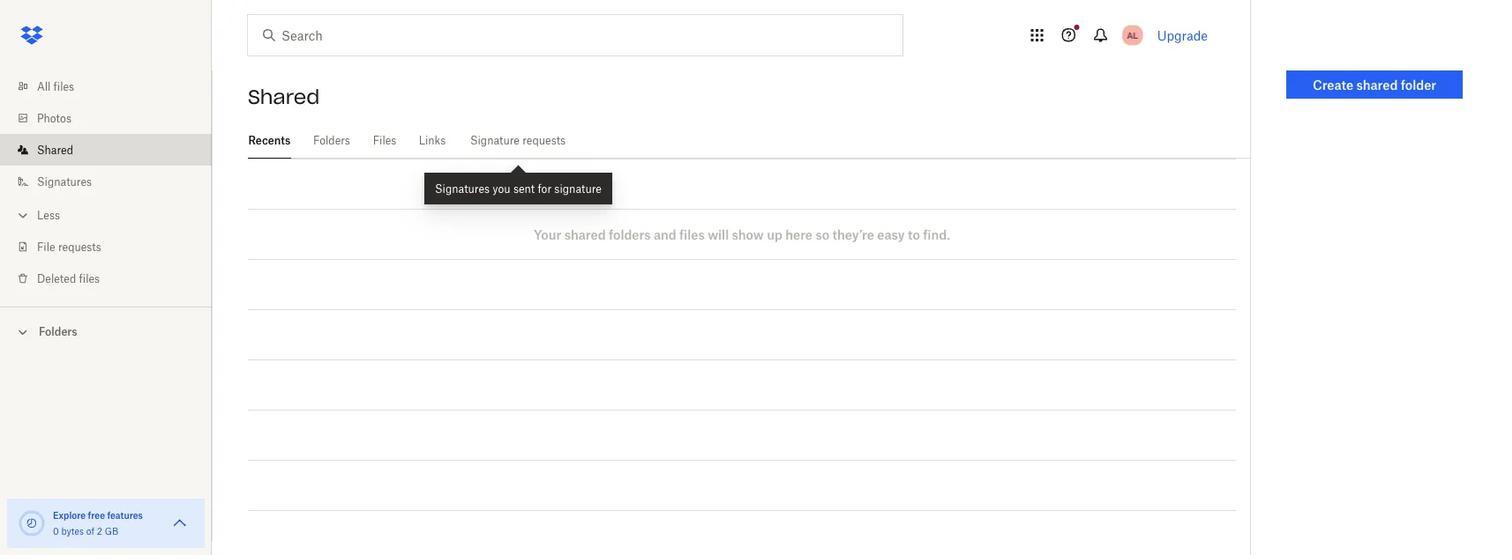 Task type: locate. For each thing, give the bounding box(es) containing it.
signature requests
[[470, 134, 566, 147]]

0 vertical spatial files
[[53, 80, 74, 93]]

signatures left you
[[435, 182, 490, 195]]

less image
[[14, 207, 32, 225]]

requests inside signature requests link
[[523, 134, 566, 147]]

upgrade
[[1157, 28, 1208, 43]]

shared inside button
[[1357, 77, 1398, 92]]

shared up the recents link
[[248, 85, 320, 109]]

files left will
[[679, 227, 705, 242]]

0 vertical spatial folders
[[313, 134, 350, 147]]

for
[[538, 182, 552, 195]]

here
[[786, 227, 813, 242]]

1 horizontal spatial shared
[[1357, 77, 1398, 92]]

1 horizontal spatial signatures
[[435, 182, 490, 195]]

requests up for
[[523, 134, 566, 147]]

explore free features 0 bytes of 2 gb
[[53, 510, 143, 537]]

files right deleted
[[79, 272, 100, 285]]

2
[[97, 526, 102, 537]]

shared for create
[[1357, 77, 1398, 92]]

shared right your
[[564, 227, 606, 242]]

your shared folders and files will show up here so they're easy to find.
[[534, 227, 950, 242]]

signatures for signatures you sent for signature
[[435, 182, 490, 195]]

1 vertical spatial shared
[[37, 143, 73, 157]]

recents
[[248, 134, 291, 147]]

0 horizontal spatial shared
[[564, 227, 606, 242]]

upgrade link
[[1157, 28, 1208, 43]]

links link
[[418, 124, 446, 156]]

recents link
[[248, 124, 291, 156]]

shared
[[248, 85, 320, 109], [37, 143, 73, 157]]

will
[[708, 227, 729, 242]]

0 vertical spatial shared
[[1357, 77, 1398, 92]]

2 vertical spatial files
[[79, 272, 100, 285]]

files
[[53, 80, 74, 93], [679, 227, 705, 242], [79, 272, 100, 285]]

shared
[[1357, 77, 1398, 92], [564, 227, 606, 242]]

0 horizontal spatial shared
[[37, 143, 73, 157]]

folders down deleted
[[39, 326, 77, 339]]

1 vertical spatial shared
[[564, 227, 606, 242]]

sent
[[513, 182, 535, 195]]

requests inside the file requests link
[[58, 240, 101, 254]]

shared down the photos
[[37, 143, 73, 157]]

create shared folder button
[[1286, 71, 1463, 99]]

files right the all
[[53, 80, 74, 93]]

list containing all files
[[0, 60, 212, 307]]

1 vertical spatial folders
[[39, 326, 77, 339]]

al button
[[1119, 21, 1147, 49]]

0 horizontal spatial files
[[53, 80, 74, 93]]

folders link
[[312, 124, 351, 156]]

and
[[654, 227, 676, 242]]

shared link
[[14, 134, 212, 166]]

1 horizontal spatial requests
[[523, 134, 566, 147]]

links
[[419, 134, 446, 147]]

2 horizontal spatial files
[[679, 227, 705, 242]]

folders
[[609, 227, 651, 242]]

signatures inside signatures link
[[37, 175, 92, 188]]

features
[[107, 510, 143, 521]]

deleted files link
[[14, 263, 212, 295]]

0 vertical spatial shared
[[248, 85, 320, 109]]

0 horizontal spatial requests
[[58, 240, 101, 254]]

0 horizontal spatial folders
[[39, 326, 77, 339]]

file requests link
[[14, 231, 212, 263]]

1 vertical spatial files
[[679, 227, 705, 242]]

Search in folder "Dropbox" text field
[[281, 26, 866, 45]]

1 horizontal spatial folders
[[313, 134, 350, 147]]

all files link
[[14, 71, 212, 102]]

you
[[493, 182, 511, 195]]

1 horizontal spatial shared
[[248, 85, 320, 109]]

signatures for signatures
[[37, 175, 92, 188]]

folders inside button
[[39, 326, 77, 339]]

0 horizontal spatial signatures
[[37, 175, 92, 188]]

0 vertical spatial requests
[[523, 134, 566, 147]]

folders left files
[[313, 134, 350, 147]]

files for deleted files
[[79, 272, 100, 285]]

signatures up less
[[37, 175, 92, 188]]

folders
[[313, 134, 350, 147], [39, 326, 77, 339]]

shared left folder
[[1357, 77, 1398, 92]]

signatures
[[37, 175, 92, 188], [435, 182, 490, 195]]

requests right file
[[58, 240, 101, 254]]

al
[[1127, 30, 1138, 41]]

requests
[[523, 134, 566, 147], [58, 240, 101, 254]]

shared inside 'list item'
[[37, 143, 73, 157]]

0
[[53, 526, 59, 537]]

1 horizontal spatial files
[[79, 272, 100, 285]]

list
[[0, 60, 212, 307]]

files for all files
[[53, 80, 74, 93]]

tab list
[[248, 124, 1250, 159]]

1 vertical spatial requests
[[58, 240, 101, 254]]



Task type: vqa. For each thing, say whether or not it's contained in the screenshot.
the leftmost Folders
yes



Task type: describe. For each thing, give the bounding box(es) containing it.
requests for signature requests
[[523, 134, 566, 147]]

dropbox image
[[14, 18, 49, 53]]

folder
[[1401, 77, 1437, 92]]

bytes
[[61, 526, 84, 537]]

create
[[1313, 77, 1354, 92]]

your
[[534, 227, 561, 242]]

files
[[373, 134, 397, 147]]

easy
[[877, 227, 905, 242]]

file
[[37, 240, 55, 254]]

signature
[[554, 182, 602, 195]]

quota usage element
[[18, 510, 46, 538]]

up
[[767, 227, 783, 242]]

tab list containing recents
[[248, 124, 1250, 159]]

folders button
[[0, 319, 212, 345]]

find.
[[923, 227, 950, 242]]

signature
[[470, 134, 520, 147]]

they're
[[833, 227, 874, 242]]

gb
[[105, 526, 118, 537]]

free
[[88, 510, 105, 521]]

shared for your
[[564, 227, 606, 242]]

signatures you sent for signature
[[435, 182, 602, 195]]

create shared folder
[[1313, 77, 1437, 92]]

photos
[[37, 112, 71, 125]]

deleted files
[[37, 272, 100, 285]]

to
[[908, 227, 920, 242]]

less
[[37, 209, 60, 222]]

all
[[37, 80, 51, 93]]

so
[[816, 227, 830, 242]]

photos link
[[14, 102, 212, 134]]

shared list item
[[0, 134, 212, 166]]

explore
[[53, 510, 86, 521]]

requests for file requests
[[58, 240, 101, 254]]

of
[[86, 526, 94, 537]]

files link
[[372, 124, 397, 156]]

all files
[[37, 80, 74, 93]]

signature requests link
[[468, 124, 568, 156]]

show
[[732, 227, 764, 242]]

file requests
[[37, 240, 101, 254]]

deleted
[[37, 272, 76, 285]]

signatures link
[[14, 166, 212, 198]]



